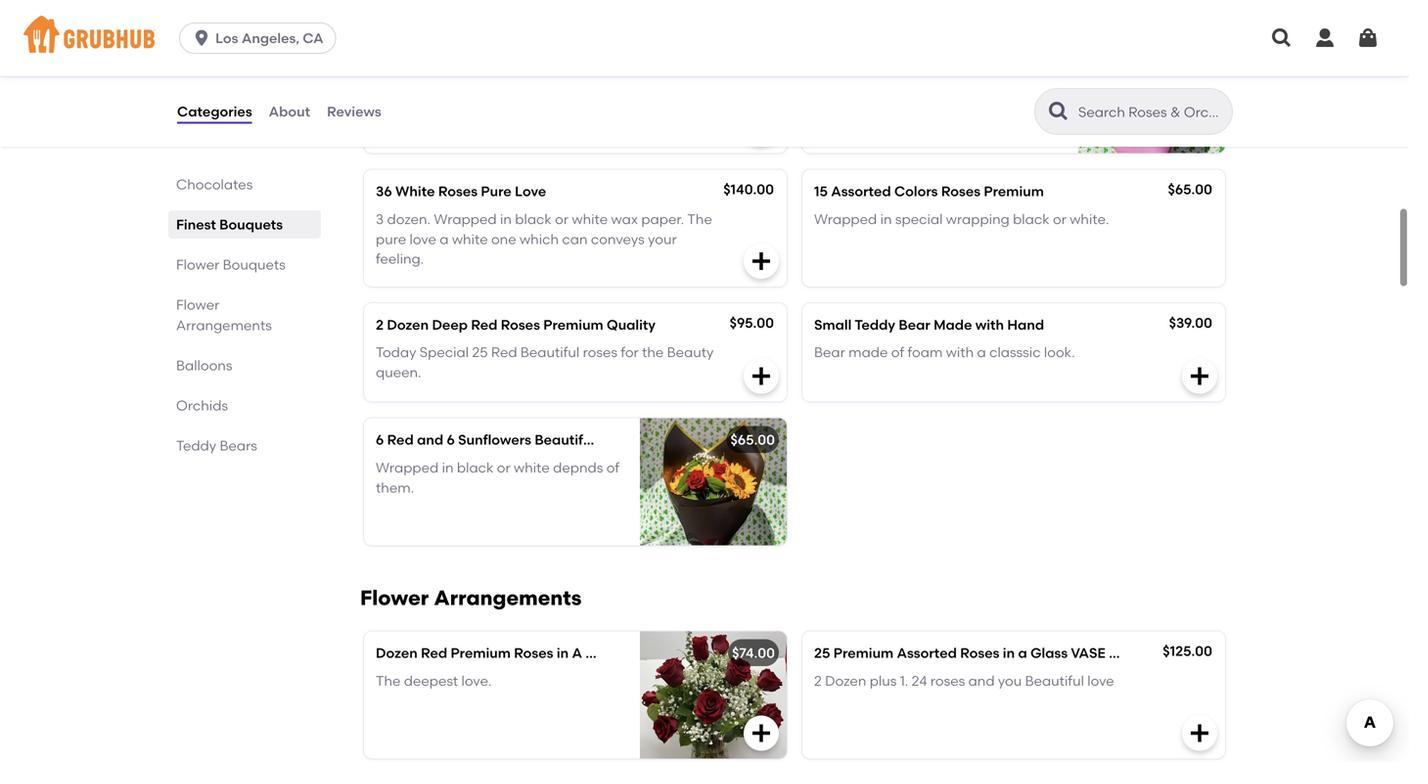 Task type: describe. For each thing, give the bounding box(es) containing it.
dozen red premium roses in a glass vase image
[[640, 632, 787, 759]]

main navigation navigation
[[0, 0, 1409, 76]]

foam
[[908, 344, 943, 361]]

2 dozen deep red roses premium quality
[[376, 316, 656, 333]]

1 horizontal spatial $65.00
[[1168, 181, 1213, 198]]

vase
[[1071, 645, 1106, 662]]

reviews button
[[326, 76, 382, 147]]

$95.00
[[730, 314, 774, 331]]

1.
[[900, 673, 908, 689]]

te
[[447, 67, 462, 84]]

ca
[[303, 30, 324, 46]]

with for made
[[976, 316, 1004, 333]]

Search Roses & Orchid Flowers search field
[[1077, 103, 1226, 121]]

0 vertical spatial arrangements
[[176, 317, 272, 334]]

wrapped for 15 assorted colors roses premium
[[814, 211, 877, 228]]

roses for 25 premium assorted roses in a glass vase premium
[[960, 645, 1000, 662]]

white
[[395, 183, 435, 200]]

can
[[562, 231, 588, 247]]

dozen.
[[387, 211, 431, 228]]

flower bouquets
[[176, 256, 286, 273]]

1 vertical spatial arrangements
[[434, 586, 582, 611]]

sunflowers
[[458, 432, 531, 448]]

roses left pure
[[438, 183, 478, 200]]

amo!
[[466, 67, 501, 84]]

6 red and 6 sunflowers beautifully wrapped in black paper
[[376, 432, 771, 448]]

wrapped for 6 red and 6 sunflowers beautifully wrapped in black paper
[[376, 459, 439, 476]]

0 horizontal spatial flower arrangements
[[176, 297, 272, 334]]

colors
[[894, 183, 938, 200]]

angeles,
[[242, 30, 299, 46]]

0 vertical spatial flower
[[176, 256, 220, 273]]

dozen red premium roses in a glass vase
[[376, 645, 658, 662]]

1 6 from the left
[[376, 432, 384, 448]]

i
[[376, 67, 379, 84]]

wrapped inside 3 dozen. wrapped in black or white wax paper. the pure love a white one which can conveys your feeling.
[[434, 211, 497, 228]]

special
[[895, 211, 943, 228]]

i love you! te amo!
[[376, 67, 501, 84]]

queen.
[[376, 364, 421, 381]]

0 vertical spatial teddy
[[855, 316, 895, 333]]

plus
[[870, 673, 897, 689]]

balloons
[[176, 357, 232, 374]]

one
[[491, 231, 516, 247]]

black inside 3 dozen. wrapped in black or white wax paper. the pure love a white one which can conveys your feeling.
[[515, 211, 552, 228]]

wrapped in black or white depnds of them.
[[376, 459, 620, 496]]

teddy bears
[[176, 437, 257, 454]]

a inside 3 dozen. wrapped in black or white wax paper. the pure love a white one which can conveys your feeling.
[[440, 231, 449, 247]]

2 vertical spatial flower
[[360, 586, 429, 611]]

svg image for dozen red premium roses in a glass vase
[[750, 722, 773, 745]]

25 premium assorted roses in a glass vase premium
[[814, 645, 1169, 662]]

with for foam
[[946, 344, 974, 361]]

los
[[215, 30, 238, 46]]

1 vertical spatial $65.00
[[731, 432, 775, 448]]

25 inside the today special 25 red beautiful roses for the beauty queen.
[[472, 344, 488, 361]]

wrapped
[[610, 432, 670, 448]]

svg image for 2 dozen deep red roses premium quality
[[750, 365, 773, 388]]

$39.00
[[1169, 314, 1213, 331]]

today special 25 red beautiful roses for the beauty queen.
[[376, 344, 714, 381]]

paper.
[[641, 211, 684, 228]]

bouquets for flower bouquets
[[223, 256, 286, 273]]

roses for 15 assorted colors roses premium
[[941, 183, 981, 200]]

small
[[814, 316, 852, 333]]

roses up the today special 25 red beautiful roses for the beauty queen.
[[501, 316, 540, 333]]

orchids
[[176, 397, 228, 414]]

1 horizontal spatial and
[[968, 673, 995, 689]]

love.
[[461, 673, 492, 689]]

wrapping
[[946, 211, 1010, 228]]

in inside 3 dozen. wrapped in black or white wax paper. the pure love a white one which can conveys your feeling.
[[500, 211, 512, 228]]

3
[[376, 211, 384, 228]]

24
[[912, 673, 927, 689]]

categories
[[177, 103, 252, 120]]

svg image for 25 premium assorted roses in a glass vase premium
[[1188, 722, 1212, 745]]

15 assorted colors roses premium
[[814, 183, 1044, 200]]

36
[[376, 183, 392, 200]]

depnds
[[553, 459, 603, 476]]

or inside wrapped in black or white depnds of them.
[[497, 459, 511, 476]]

reviews
[[327, 103, 381, 120]]

beauty
[[667, 344, 714, 361]]

i love you! te amo! button
[[364, 26, 787, 153]]

dozen pink premium roses wrapped in special paper image
[[1078, 26, 1225, 153]]

0 horizontal spatial and
[[417, 432, 443, 448]]

flower inside the flower arrangements
[[176, 297, 220, 313]]

the deepest love.
[[376, 673, 492, 689]]

glass for vase
[[586, 645, 623, 662]]

beautifully
[[535, 432, 606, 448]]

deepest
[[404, 673, 458, 689]]

0 horizontal spatial the
[[376, 673, 401, 689]]

1 vertical spatial love
[[1088, 673, 1114, 689]]

finest bouquets
[[176, 216, 283, 233]]

$140.00
[[723, 181, 774, 198]]

about button
[[268, 76, 311, 147]]

you!
[[417, 67, 444, 84]]

1 vertical spatial teddy
[[176, 437, 216, 454]]

paper
[[730, 432, 771, 448]]

0 vertical spatial bear
[[899, 316, 930, 333]]

the inside 3 dozen. wrapped in black or white wax paper. the pure love a white one which can conveys your feeling.
[[687, 211, 712, 228]]

1 horizontal spatial flower arrangements
[[360, 586, 582, 611]]

1 horizontal spatial beautiful
[[1025, 673, 1084, 689]]

wrapped in special wrapping black or white.
[[814, 211, 1109, 228]]

los angeles, ca button
[[179, 23, 344, 54]]

chocolates
[[176, 176, 253, 193]]

classsic
[[990, 344, 1041, 361]]

premium up love.
[[451, 645, 511, 662]]

los angeles, ca
[[215, 30, 324, 46]]

search icon image
[[1047, 100, 1071, 123]]

which
[[520, 231, 559, 247]]

roses for 24
[[931, 673, 965, 689]]

for
[[621, 344, 639, 361]]

$125.00
[[1163, 643, 1213, 660]]

quality
[[607, 316, 656, 333]]

your
[[648, 231, 677, 247]]

premium up plus
[[834, 645, 894, 662]]

roses for beautiful
[[583, 344, 618, 361]]

a
[[572, 645, 582, 662]]

wax
[[611, 211, 638, 228]]

2 dozen plus 1. 24 roses and you beautiful love
[[814, 673, 1114, 689]]



Task type: vqa. For each thing, say whether or not it's contained in the screenshot.
Lemonade Restaurant Catering min
no



Task type: locate. For each thing, give the bounding box(es) containing it.
finest
[[176, 216, 216, 233]]

of right depnds
[[606, 459, 620, 476]]

a left classsic
[[977, 344, 986, 361]]

0 horizontal spatial 2
[[376, 316, 384, 333]]

bears
[[220, 437, 257, 454]]

dozen for 2 dozen deep red roses premium quality
[[387, 316, 429, 333]]

0 horizontal spatial bear
[[814, 344, 845, 361]]

flower up deepest
[[360, 586, 429, 611]]

0 vertical spatial love
[[410, 231, 436, 247]]

1 horizontal spatial glass
[[1031, 645, 1068, 662]]

0 horizontal spatial beautiful
[[521, 344, 580, 361]]

red
[[471, 316, 498, 333], [491, 344, 517, 361], [387, 432, 414, 448], [421, 645, 447, 662]]

2 horizontal spatial a
[[1018, 645, 1027, 662]]

or
[[555, 211, 569, 228], [1053, 211, 1067, 228], [497, 459, 511, 476]]

dozen up deepest
[[376, 645, 418, 662]]

conveys
[[591, 231, 645, 247]]

$74.00
[[732, 645, 775, 662]]

0 vertical spatial with
[[976, 316, 1004, 333]]

assorted up 24
[[897, 645, 957, 662]]

6 red and 6 sunflowers beautifully wrapped in black paper image
[[640, 419, 787, 546]]

in inside wrapped in black or white depnds of them.
[[442, 459, 454, 476]]

3 dozen. wrapped in black or white wax paper. the pure love a white one which can conveys your feeling.
[[376, 211, 712, 267]]

0 vertical spatial 25
[[472, 344, 488, 361]]

1 horizontal spatial 25
[[814, 645, 830, 662]]

0 horizontal spatial or
[[497, 459, 511, 476]]

red right deep
[[471, 316, 498, 333]]

vase
[[626, 645, 658, 662]]

0 vertical spatial a
[[440, 231, 449, 247]]

1 horizontal spatial bear
[[899, 316, 930, 333]]

or for white
[[555, 211, 569, 228]]

black left paper
[[689, 432, 727, 448]]

arrangements up the balloons at the left
[[176, 317, 272, 334]]

white left the one
[[452, 231, 488, 247]]

flower arrangements down flower bouquets
[[176, 297, 272, 334]]

categories button
[[176, 76, 253, 147]]

and
[[417, 432, 443, 448], [968, 673, 995, 689]]

small teddy bear made with hand
[[814, 316, 1044, 333]]

dozen up today
[[387, 316, 429, 333]]

1 vertical spatial bear
[[814, 344, 845, 361]]

0 horizontal spatial a
[[440, 231, 449, 247]]

0 horizontal spatial teddy
[[176, 437, 216, 454]]

0 vertical spatial of
[[891, 344, 904, 361]]

roses up 2 dozen plus 1. 24 roses and you beautiful love
[[960, 645, 1000, 662]]

glass
[[586, 645, 623, 662], [1031, 645, 1068, 662]]

1 horizontal spatial love
[[515, 183, 546, 200]]

wrapped down 36 white roses pure love
[[434, 211, 497, 228]]

1 vertical spatial assorted
[[897, 645, 957, 662]]

beautiful
[[521, 344, 580, 361], [1025, 673, 1084, 689]]

25 right the $74.00 at the bottom right of the page
[[814, 645, 830, 662]]

0 horizontal spatial with
[[946, 344, 974, 361]]

bear up foam
[[899, 316, 930, 333]]

roses left a
[[514, 645, 553, 662]]

premium up wrapping
[[984, 183, 1044, 200]]

2
[[376, 316, 384, 333], [814, 673, 822, 689]]

beautiful down vase
[[1025, 673, 1084, 689]]

white
[[572, 211, 608, 228], [452, 231, 488, 247], [514, 459, 550, 476]]

bear down small
[[814, 344, 845, 361]]

0 vertical spatial and
[[417, 432, 443, 448]]

deep
[[432, 316, 468, 333]]

0 vertical spatial bouquets
[[219, 216, 283, 233]]

0 horizontal spatial arrangements
[[176, 317, 272, 334]]

6 up them.
[[376, 432, 384, 448]]

glass right a
[[586, 645, 623, 662]]

1 vertical spatial 25
[[814, 645, 830, 662]]

bear made of foam with a classsic look.
[[814, 344, 1075, 361]]

special
[[420, 344, 469, 361]]

0 vertical spatial dozen
[[387, 316, 429, 333]]

roses inside the today special 25 red beautiful roses for the beauty queen.
[[583, 344, 618, 361]]

1 horizontal spatial a
[[977, 344, 986, 361]]

or left white.
[[1053, 211, 1067, 228]]

black up which
[[515, 211, 552, 228]]

white.
[[1070, 211, 1109, 228]]

0 horizontal spatial $65.00
[[731, 432, 775, 448]]

white down sunflowers
[[514, 459, 550, 476]]

svg image
[[192, 28, 211, 48], [1188, 116, 1212, 140], [750, 365, 773, 388], [750, 722, 773, 745], [1188, 722, 1212, 745]]

1 vertical spatial love
[[515, 183, 546, 200]]

1 vertical spatial the
[[376, 673, 401, 689]]

pure
[[481, 183, 512, 200]]

premium
[[984, 183, 1044, 200], [543, 316, 604, 333], [451, 645, 511, 662], [834, 645, 894, 662], [1109, 645, 1169, 662]]

svg image inside los angeles, ca button
[[192, 28, 211, 48]]

wrapped
[[434, 211, 497, 228], [814, 211, 877, 228], [376, 459, 439, 476]]

1 vertical spatial with
[[946, 344, 974, 361]]

red up them.
[[387, 432, 414, 448]]

beautiful down 2 dozen deep red roses premium quality
[[521, 344, 580, 361]]

arrangements up the "dozen red premium roses in a glass vase"
[[434, 586, 582, 611]]

1 vertical spatial bouquets
[[223, 256, 286, 273]]

love
[[410, 231, 436, 247], [1088, 673, 1114, 689]]

assorted right 15
[[831, 183, 891, 200]]

0 vertical spatial assorted
[[831, 183, 891, 200]]

or down sunflowers
[[497, 459, 511, 476]]

1 vertical spatial 2
[[814, 673, 822, 689]]

2 6 from the left
[[447, 432, 455, 448]]

0 vertical spatial 2
[[376, 316, 384, 333]]

0 horizontal spatial 25
[[472, 344, 488, 361]]

black inside wrapped in black or white depnds of them.
[[457, 459, 494, 476]]

1 horizontal spatial of
[[891, 344, 904, 361]]

dozen
[[387, 316, 429, 333], [376, 645, 418, 662], [825, 673, 866, 689]]

0 vertical spatial flower arrangements
[[176, 297, 272, 334]]

red inside the today special 25 red beautiful roses for the beauty queen.
[[491, 344, 517, 361]]

and left 'you'
[[968, 673, 995, 689]]

pure
[[376, 231, 406, 247]]

0 vertical spatial the
[[687, 211, 712, 228]]

1 horizontal spatial 2
[[814, 673, 822, 689]]

love
[[383, 67, 414, 84], [515, 183, 546, 200]]

flower down finest
[[176, 256, 220, 273]]

red down 2 dozen deep red roses premium quality
[[491, 344, 517, 361]]

the
[[642, 344, 664, 361]]

flower arrangements
[[176, 297, 272, 334], [360, 586, 582, 611]]

or inside 3 dozen. wrapped in black or white wax paper. the pure love a white one which can conveys your feeling.
[[555, 211, 569, 228]]

black
[[515, 211, 552, 228], [1013, 211, 1050, 228], [689, 432, 727, 448], [457, 459, 494, 476]]

a for 25
[[1018, 645, 1027, 662]]

love inside 3 dozen. wrapped in black or white wax paper. the pure love a white one which can conveys your feeling.
[[410, 231, 436, 247]]

love right i
[[383, 67, 414, 84]]

1 vertical spatial roses
[[931, 673, 965, 689]]

love right pure
[[515, 183, 546, 200]]

flower
[[176, 256, 220, 273], [176, 297, 220, 313], [360, 586, 429, 611]]

the
[[687, 211, 712, 228], [376, 673, 401, 689]]

2 horizontal spatial white
[[572, 211, 608, 228]]

of inside wrapped in black or white depnds of them.
[[606, 459, 620, 476]]

flower down flower bouquets
[[176, 297, 220, 313]]

2 horizontal spatial or
[[1053, 211, 1067, 228]]

in
[[500, 211, 512, 228], [880, 211, 892, 228], [674, 432, 686, 448], [442, 459, 454, 476], [557, 645, 569, 662], [1003, 645, 1015, 662]]

2 up today
[[376, 316, 384, 333]]

1 horizontal spatial the
[[687, 211, 712, 228]]

about
[[269, 103, 310, 120]]

love inside button
[[383, 67, 414, 84]]

bouquets down finest bouquets
[[223, 256, 286, 273]]

or up can
[[555, 211, 569, 228]]

0 horizontal spatial love
[[410, 231, 436, 247]]

25 right the special on the top
[[472, 344, 488, 361]]

1 vertical spatial flower
[[176, 297, 220, 313]]

6 left sunflowers
[[447, 432, 455, 448]]

black down sunflowers
[[457, 459, 494, 476]]

white inside wrapped in black or white depnds of them.
[[514, 459, 550, 476]]

or for white.
[[1053, 211, 1067, 228]]

teddy up made
[[855, 316, 895, 333]]

a
[[440, 231, 449, 247], [977, 344, 986, 361], [1018, 645, 1027, 662]]

0 horizontal spatial love
[[383, 67, 414, 84]]

0 vertical spatial $65.00
[[1168, 181, 1213, 198]]

1 horizontal spatial or
[[555, 211, 569, 228]]

1 vertical spatial of
[[606, 459, 620, 476]]

0 vertical spatial love
[[383, 67, 414, 84]]

1 horizontal spatial roses
[[931, 673, 965, 689]]

wrapped up them.
[[376, 459, 439, 476]]

1 vertical spatial beautiful
[[1025, 673, 1084, 689]]

2 vertical spatial dozen
[[825, 673, 866, 689]]

roses right 24
[[931, 673, 965, 689]]

roses left for
[[583, 344, 618, 361]]

2 for 2 dozen plus 1. 24 roses and you beautiful love
[[814, 673, 822, 689]]

assorted
[[831, 183, 891, 200], [897, 645, 957, 662]]

wrapped down 15
[[814, 211, 877, 228]]

love down vase
[[1088, 673, 1114, 689]]

dozen for 2 dozen plus 1. 24 roses and you beautiful love
[[825, 673, 866, 689]]

bouquets up flower bouquets
[[219, 216, 283, 233]]

1 vertical spatial a
[[977, 344, 986, 361]]

red up the deepest love.
[[421, 645, 447, 662]]

1 horizontal spatial assorted
[[897, 645, 957, 662]]

36 white roses pure love
[[376, 183, 546, 200]]

0 horizontal spatial white
[[452, 231, 488, 247]]

0 vertical spatial roses
[[583, 344, 618, 361]]

1 vertical spatial and
[[968, 673, 995, 689]]

1 horizontal spatial arrangements
[[434, 586, 582, 611]]

today
[[376, 344, 416, 361]]

roses for dozen red premium roses in a glass vase
[[514, 645, 553, 662]]

arrangements
[[176, 317, 272, 334], [434, 586, 582, 611]]

teddy down orchids at bottom
[[176, 437, 216, 454]]

black right wrapping
[[1013, 211, 1050, 228]]

1 vertical spatial flower arrangements
[[360, 586, 582, 611]]

$65.00
[[1168, 181, 1213, 198], [731, 432, 775, 448]]

dozen left plus
[[825, 673, 866, 689]]

6
[[376, 432, 384, 448], [447, 432, 455, 448]]

svg image
[[1270, 26, 1294, 50], [1313, 26, 1337, 50], [1356, 26, 1380, 50], [750, 249, 773, 273], [1188, 365, 1212, 388]]

a for bear
[[977, 344, 986, 361]]

1 horizontal spatial 6
[[447, 432, 455, 448]]

1 glass from the left
[[586, 645, 623, 662]]

premium right vase
[[1109, 645, 1169, 662]]

2 glass from the left
[[1031, 645, 1068, 662]]

feeling.
[[376, 251, 424, 267]]

2 vertical spatial white
[[514, 459, 550, 476]]

of
[[891, 344, 904, 361], [606, 459, 620, 476]]

2 vertical spatial a
[[1018, 645, 1027, 662]]

1 vertical spatial dozen
[[376, 645, 418, 662]]

look.
[[1044, 344, 1075, 361]]

0 vertical spatial white
[[572, 211, 608, 228]]

flower arrangements up the "dozen red premium roses in a glass vase"
[[360, 586, 582, 611]]

the left deepest
[[376, 673, 401, 689]]

1 horizontal spatial love
[[1088, 673, 1114, 689]]

bouquets
[[219, 216, 283, 233], [223, 256, 286, 273]]

of left foam
[[891, 344, 904, 361]]

beautiful inside the today special 25 red beautiful roses for the beauty queen.
[[521, 344, 580, 361]]

bouquets for finest bouquets
[[219, 216, 283, 233]]

0 horizontal spatial roses
[[583, 344, 618, 361]]

hand
[[1007, 316, 1044, 333]]

made
[[934, 316, 972, 333]]

with left the hand
[[976, 316, 1004, 333]]

them.
[[376, 479, 414, 496]]

15
[[814, 183, 828, 200]]

made
[[849, 344, 888, 361]]

2 for 2 dozen deep red roses premium quality
[[376, 316, 384, 333]]

roses
[[438, 183, 478, 200], [941, 183, 981, 200], [501, 316, 540, 333], [514, 645, 553, 662], [960, 645, 1000, 662]]

0 horizontal spatial 6
[[376, 432, 384, 448]]

glass for vase
[[1031, 645, 1068, 662]]

0 horizontal spatial assorted
[[831, 183, 891, 200]]

1 horizontal spatial teddy
[[855, 316, 895, 333]]

1 horizontal spatial with
[[976, 316, 1004, 333]]

with down the made
[[946, 344, 974, 361]]

you
[[998, 673, 1022, 689]]

roses
[[583, 344, 618, 361], [931, 673, 965, 689]]

1 vertical spatial white
[[452, 231, 488, 247]]

0 vertical spatial beautiful
[[521, 344, 580, 361]]

roses up the wrapped in special wrapping black or white. at the right of the page
[[941, 183, 981, 200]]

wrapped inside wrapped in black or white depnds of them.
[[376, 459, 439, 476]]

a up 'you'
[[1018, 645, 1027, 662]]

love down dozen.
[[410, 231, 436, 247]]

0 horizontal spatial of
[[606, 459, 620, 476]]

with
[[976, 316, 1004, 333], [946, 344, 974, 361]]

and left sunflowers
[[417, 432, 443, 448]]

a down 36 white roses pure love
[[440, 231, 449, 247]]

premium up the today special 25 red beautiful roses for the beauty queen.
[[543, 316, 604, 333]]

2 left plus
[[814, 673, 822, 689]]

0 horizontal spatial glass
[[586, 645, 623, 662]]

the right paper.
[[687, 211, 712, 228]]

white up can
[[572, 211, 608, 228]]

glass left vase
[[1031, 645, 1068, 662]]

1 horizontal spatial white
[[514, 459, 550, 476]]



